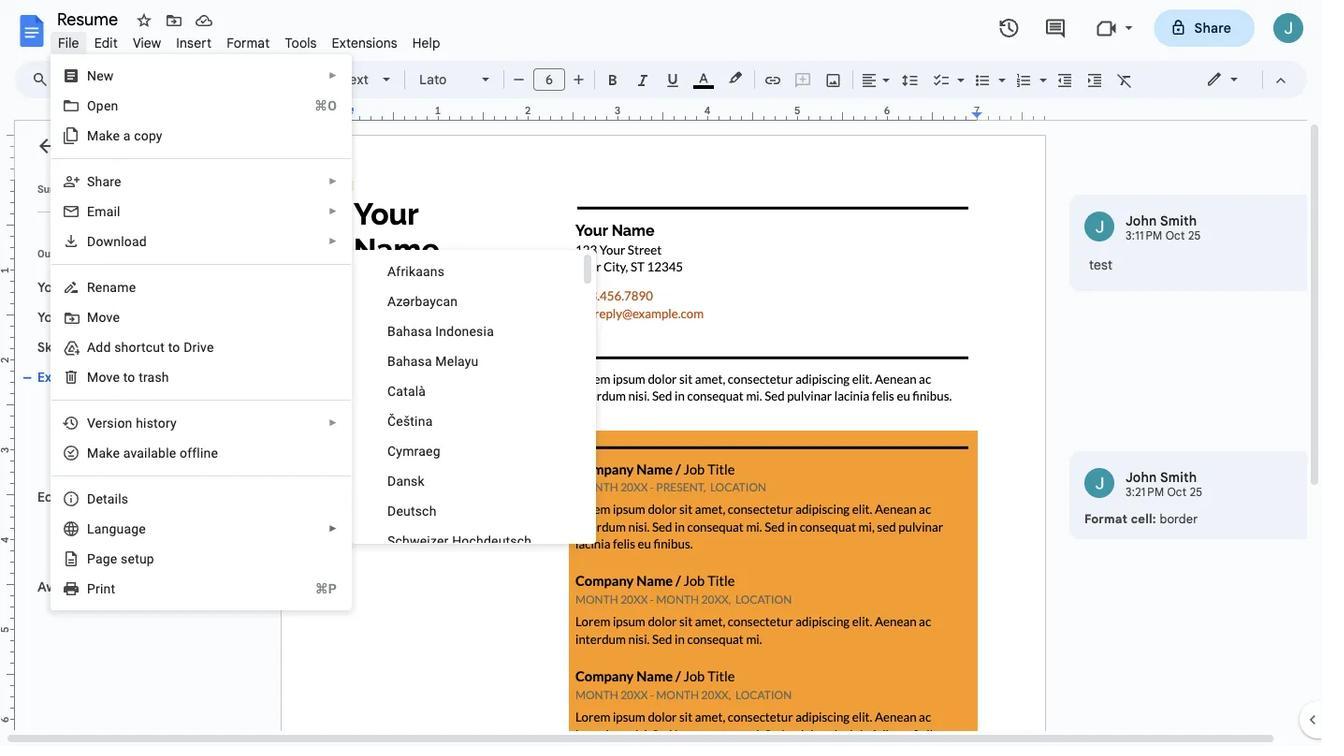 Task type: locate. For each thing, give the bounding box(es) containing it.
⌘o
[[314, 98, 337, 113]]

pa
[[87, 551, 103, 566]]

a
[[123, 128, 131, 143]]

1 company from the top
[[52, 399, 109, 415]]

3 ► from the top
[[329, 206, 338, 217]]

2 john from the top
[[1126, 469, 1158, 485]]

1 john from the top
[[1126, 212, 1158, 229]]

company up the ma
[[52, 429, 109, 445]]

lato
[[419, 71, 447, 88]]

2 job from the top
[[161, 429, 183, 445]]

oct inside john smith 3:11 pm oct 25
[[1166, 229, 1186, 243]]

company name / job title
[[52, 399, 213, 415], [52, 429, 213, 445], [52, 459, 213, 475]]

h
[[136, 415, 143, 431]]

your name up m in the left of the page
[[37, 279, 106, 295]]

⌘p
[[315, 581, 337, 596]]

25 inside john smith 3:11 pm oct 25
[[1189, 229, 1202, 243]]

menu bar inside the menu bar banner
[[51, 24, 448, 55]]

right margin image
[[973, 106, 1045, 120]]

1 vertical spatial company name / job title
[[52, 429, 213, 445]]

view menu item
[[125, 32, 169, 54]]

2 company from the top
[[52, 429, 109, 445]]

menu
[[51, 54, 352, 610], [351, 250, 596, 556]]

oct inside john smith 3:21 pm oct 25
[[1168, 485, 1187, 499]]

0 vertical spatial your name
[[37, 279, 106, 295]]

melayu
[[436, 353, 479, 369]]

1 vertical spatial school
[[52, 549, 94, 564]]

n ew
[[87, 68, 114, 83]]

styles list. normal text selected. option
[[297, 66, 372, 93]]

john up 'format cell: border'
[[1126, 469, 1158, 485]]

outline heading
[[15, 246, 270, 272]]

25 right 3:11 pm
[[1189, 229, 1202, 243]]

2 smith from the top
[[1161, 469, 1198, 485]]

pa g e setup
[[87, 551, 154, 566]]

bahasa for bahasa indonesia
[[388, 323, 432, 339]]

1 vertical spatial school name / degree
[[52, 549, 187, 564]]

email e element
[[87, 204, 126, 219]]

format for format cell: border
[[1085, 511, 1128, 526]]

job up the make available offline k element
[[161, 429, 183, 445]]

job up istory
[[161, 399, 183, 415]]

e
[[113, 445, 120, 461], [110, 551, 117, 566]]

application containing share
[[0, 0, 1323, 746]]

1 vertical spatial bahasa
[[388, 353, 432, 369]]

move to trash t element
[[87, 369, 175, 385]]

0 vertical spatial job
[[161, 399, 183, 415]]

1 vertical spatial your name
[[37, 309, 106, 325]]

menu bar containing file
[[51, 24, 448, 55]]

add shortcut to drive
[[87, 339, 214, 355]]

schweizer hochdeutsch
[[388, 533, 532, 549]]

5 ► from the top
[[329, 418, 338, 428]]

0 horizontal spatial format
[[227, 35, 270, 51]]

1 bahasa from the top
[[388, 323, 432, 339]]

normal text
[[297, 71, 369, 88]]

1 vertical spatial smith
[[1161, 469, 1198, 485]]

smith up border
[[1161, 469, 1198, 485]]

tools menu item
[[277, 32, 324, 54]]

ma
[[87, 445, 106, 461]]

/ down istory
[[152, 459, 157, 475]]

e right the ma
[[113, 445, 120, 461]]

school down education
[[52, 519, 94, 535]]

s hare
[[87, 174, 121, 189]]

job down istory
[[161, 459, 183, 475]]

bahasa down azərbaycan
[[388, 323, 432, 339]]

1 vertical spatial e
[[110, 551, 117, 566]]

1 company name / job title from the top
[[52, 399, 213, 415]]

open o element
[[87, 98, 124, 113]]

0 vertical spatial e
[[113, 445, 120, 461]]

► for mail
[[329, 206, 338, 217]]

list
[[1070, 195, 1323, 539]]

l anguage
[[87, 521, 146, 536]]

degree down anguage
[[145, 549, 187, 564]]

2 vertical spatial company name / job title
[[52, 459, 213, 475]]

edit menu item
[[87, 32, 125, 54]]

skills
[[37, 339, 69, 355]]

català
[[388, 383, 426, 399]]

25 inside john smith 3:21 pm oct 25
[[1190, 485, 1203, 499]]

25 up border
[[1190, 485, 1203, 499]]

format left tools
[[227, 35, 270, 51]]

1 vertical spatial format
[[1085, 511, 1128, 526]]

rename r element
[[87, 279, 142, 295]]

2 bahasa from the top
[[388, 353, 432, 369]]

version history h element
[[87, 415, 182, 431]]

edit
[[94, 35, 118, 51]]

1 vertical spatial company
[[52, 429, 109, 445]]

outline
[[37, 248, 71, 259]]

move
[[87, 369, 120, 385]]

your up skills
[[37, 309, 66, 325]]

border
[[1160, 511, 1199, 526]]

school name / degree
[[52, 519, 187, 535], [52, 549, 187, 564]]

top margin image
[[0, 136, 14, 185]]

language l element
[[87, 521, 152, 536]]

ew
[[97, 68, 114, 83]]

o pen
[[87, 98, 118, 113]]

smith inside john smith 3:21 pm oct 25
[[1161, 469, 1198, 485]]

bahasa for bahasa melayu
[[388, 353, 432, 369]]

school
[[52, 519, 94, 535], [52, 549, 94, 564]]

1 vertical spatial your
[[37, 309, 66, 325]]

available
[[123, 445, 176, 461]]

hare
[[95, 174, 121, 189]]

1 ► from the top
[[329, 70, 338, 81]]

0 vertical spatial school name / degree
[[52, 519, 187, 535]]

0 vertical spatial format
[[227, 35, 270, 51]]

c
[[134, 128, 141, 143]]

0 vertical spatial john
[[1126, 212, 1158, 229]]

application
[[0, 0, 1323, 746]]

name
[[69, 279, 106, 295], [69, 309, 106, 325], [113, 399, 148, 415], [113, 429, 148, 445], [113, 459, 148, 475], [97, 519, 133, 535], [97, 549, 133, 564]]

degree
[[145, 519, 187, 535], [145, 549, 187, 564]]

0 vertical spatial company
[[52, 399, 109, 415]]

format inside menu item
[[227, 35, 270, 51]]

summary heading
[[37, 182, 82, 197]]

0 vertical spatial school
[[52, 519, 94, 535]]

0 vertical spatial bahasa
[[388, 323, 432, 339]]

move m element
[[87, 309, 125, 325]]

your
[[37, 279, 66, 295], [37, 309, 66, 325]]

bahasa
[[388, 323, 432, 339], [388, 353, 432, 369]]

company
[[52, 399, 109, 415], [52, 429, 109, 445], [52, 459, 109, 475]]

degree up setup
[[145, 519, 187, 535]]

1 vertical spatial job
[[161, 429, 183, 445]]

1 school from the top
[[52, 519, 94, 535]]

d
[[87, 234, 96, 249]]

oct up border
[[1168, 485, 1187, 499]]

2 vertical spatial company
[[52, 459, 109, 475]]

0 vertical spatial 25
[[1189, 229, 1202, 243]]

2 vertical spatial title
[[186, 459, 213, 475]]

e right pa
[[110, 551, 117, 566]]

ename
[[95, 279, 136, 295]]

ove
[[99, 309, 120, 325]]

0 vertical spatial smith
[[1161, 212, 1198, 229]]

john smith image
[[1085, 468, 1115, 498]]

d ownload
[[87, 234, 147, 249]]

2 ► from the top
[[329, 176, 338, 187]]

1 vertical spatial john
[[1126, 469, 1158, 485]]

/ right g
[[136, 549, 142, 564]]

1 vertical spatial oct
[[1168, 485, 1187, 499]]

p
[[87, 581, 96, 596]]

line & paragraph spacing image
[[900, 66, 922, 93]]

smith inside john smith 3:11 pm oct 25
[[1161, 212, 1198, 229]]

0 vertical spatial title
[[186, 399, 213, 415]]

company down "experience"
[[52, 399, 109, 415]]

6 ► from the top
[[329, 523, 338, 534]]

your name up skills
[[37, 309, 106, 325]]

opy
[[141, 128, 163, 143]]

john inside john smith 3:21 pm oct 25
[[1126, 469, 1158, 485]]

⌘o element
[[292, 96, 337, 115]]

1 your name from the top
[[37, 279, 106, 295]]

r
[[87, 279, 95, 295]]

share
[[1195, 20, 1232, 36]]

oct right 3:11 pm
[[1166, 229, 1186, 243]]

4 ► from the top
[[329, 236, 338, 247]]

deutsch
[[388, 503, 437, 519]]

smith
[[1161, 212, 1198, 229], [1161, 469, 1198, 485]]

version h istory
[[87, 415, 177, 431]]

download d element
[[87, 234, 152, 249]]

john right john smith icon
[[1126, 212, 1158, 229]]

0 vertical spatial your
[[37, 279, 66, 295]]

your name
[[37, 279, 106, 295], [37, 309, 106, 325]]

company up education
[[52, 459, 109, 475]]

1 school name / degree from the top
[[52, 519, 187, 535]]

g
[[103, 551, 110, 566]]

1 vertical spatial 25
[[1190, 485, 1203, 499]]

cell:
[[1131, 511, 1157, 526]]

Rename text field
[[51, 7, 129, 30]]

0 vertical spatial degree
[[145, 519, 187, 535]]

john
[[1126, 212, 1158, 229], [1126, 469, 1158, 485]]

school up awards
[[52, 549, 94, 564]]

bahasa up català
[[388, 353, 432, 369]]

2 vertical spatial job
[[161, 459, 183, 475]]

1 vertical spatial degree
[[145, 549, 187, 564]]

smith for john smith 3:11 pm oct 25
[[1161, 212, 1198, 229]]

0 vertical spatial company name / job title
[[52, 399, 213, 415]]

share s element
[[87, 174, 127, 189]]

smith right john smith icon
[[1161, 212, 1198, 229]]

format down john smith image
[[1085, 511, 1128, 526]]

menu bar
[[51, 24, 448, 55]]

2 school name / degree from the top
[[52, 549, 187, 564]]

1 horizontal spatial format
[[1085, 511, 1128, 526]]

john inside john smith 3:11 pm oct 25
[[1126, 212, 1158, 229]]

make a copy c element
[[87, 128, 168, 143]]

/
[[152, 399, 157, 415], [152, 429, 157, 445], [152, 459, 157, 475], [136, 519, 142, 535], [136, 549, 142, 564]]

1 smith from the top
[[1161, 212, 1198, 229]]

e mail
[[87, 204, 120, 219]]

john smith 3:11 pm oct 25
[[1126, 212, 1202, 243]]

your down the outline
[[37, 279, 66, 295]]

insert image image
[[823, 66, 845, 93]]

summary
[[37, 183, 82, 195]]

0 vertical spatial oct
[[1166, 229, 1186, 243]]

rint
[[96, 581, 115, 596]]

s
[[87, 174, 95, 189]]

1 vertical spatial title
[[186, 429, 213, 445]]

job
[[161, 399, 183, 415], [161, 429, 183, 445], [161, 459, 183, 475]]

► for ew
[[329, 70, 338, 81]]

format cell: border
[[1085, 511, 1199, 526]]

bahasa melayu
[[388, 353, 479, 369]]

oct
[[1166, 229, 1186, 243], [1168, 485, 1187, 499]]

format
[[227, 35, 270, 51], [1085, 511, 1128, 526]]

view
[[133, 35, 161, 51]]

čeština
[[388, 413, 433, 429]]

1 title from the top
[[186, 399, 213, 415]]



Task type: describe. For each thing, give the bounding box(es) containing it.
o
[[128, 369, 135, 385]]

hochdeutsch
[[452, 533, 532, 549]]

/ up istory
[[152, 399, 157, 415]]

format for format
[[227, 35, 270, 51]]

3 title from the top
[[186, 459, 213, 475]]

ma k e available offline
[[87, 445, 218, 461]]

print p element
[[87, 581, 121, 596]]

move t o trash
[[87, 369, 169, 385]]

highlight color image
[[725, 66, 746, 89]]

/ up setup
[[136, 519, 142, 535]]

add shortcut to drive , element
[[87, 339, 220, 355]]

r ename
[[87, 279, 136, 295]]

awards
[[37, 579, 84, 595]]

menu containing n
[[51, 54, 352, 610]]

pen
[[96, 98, 118, 113]]

menu bar banner
[[0, 0, 1323, 746]]

2 your name from the top
[[37, 309, 106, 325]]

mail
[[95, 204, 120, 219]]

m
[[87, 309, 99, 325]]

text
[[345, 71, 369, 88]]

setup
[[121, 551, 154, 566]]

john smith image
[[1085, 212, 1115, 242]]

3:21 pm
[[1126, 485, 1165, 499]]

align & indent image
[[859, 66, 881, 93]]

john smith 3:21 pm oct 25
[[1126, 469, 1203, 499]]

k
[[106, 445, 113, 461]]

1 degree from the top
[[145, 519, 187, 535]]

make
[[87, 128, 120, 143]]

trash
[[139, 369, 169, 385]]

anguage
[[94, 521, 146, 536]]

john for john smith 3:21 pm oct 25
[[1126, 469, 1158, 485]]

mode and view toolbar
[[1193, 61, 1297, 98]]

share button
[[1155, 9, 1255, 47]]

2 title from the top
[[186, 429, 213, 445]]

afrikaans
[[388, 264, 445, 279]]

t
[[123, 369, 128, 385]]

n
[[87, 68, 97, 83]]

new n element
[[87, 68, 119, 83]]

2 degree from the top
[[145, 549, 187, 564]]

file
[[58, 35, 79, 51]]

test
[[1090, 256, 1113, 273]]

1 your from the top
[[37, 279, 66, 295]]

document outline element
[[15, 121, 270, 731]]

Star checkbox
[[131, 7, 157, 34]]

bahasa indonesia
[[388, 323, 494, 339]]

shortcut
[[114, 339, 165, 355]]

ownload
[[96, 234, 147, 249]]

3 company name / job title from the top
[[52, 459, 213, 475]]

► for anguage
[[329, 523, 338, 534]]

► for hare
[[329, 176, 338, 187]]

25 for john smith 3:21 pm oct 25
[[1190, 485, 1203, 499]]

insert
[[176, 35, 212, 51]]

e for g
[[110, 551, 117, 566]]

john for john smith 3:11 pm oct 25
[[1126, 212, 1158, 229]]

m ove
[[87, 309, 120, 325]]

e for k
[[113, 445, 120, 461]]

Font size text field
[[535, 68, 564, 91]]

add
[[87, 339, 111, 355]]

smith for john smith 3:21 pm oct 25
[[1161, 469, 1198, 485]]

main toolbar
[[55, 66, 1140, 94]]

► for ownload
[[329, 236, 338, 247]]

text color image
[[694, 66, 714, 89]]

format menu item
[[219, 32, 277, 54]]

oct for john smith 3:21 pm oct 25
[[1168, 485, 1187, 499]]

25 for john smith 3:11 pm oct 25
[[1189, 229, 1202, 243]]

cymraeg
[[388, 443, 441, 459]]

to
[[168, 339, 180, 355]]

make available offline k element
[[87, 445, 224, 461]]

help menu item
[[405, 32, 448, 54]]

list containing john smith
[[1070, 195, 1323, 539]]

3 company from the top
[[52, 459, 109, 475]]

left margin image
[[282, 106, 354, 120]]

drive
[[184, 339, 214, 355]]

schweizer
[[388, 533, 449, 549]]

2 school from the top
[[52, 549, 94, 564]]

version
[[87, 415, 132, 431]]

2 your from the top
[[37, 309, 66, 325]]

menu containing afrikaans
[[351, 250, 596, 556]]

file menu item
[[51, 32, 87, 54]]

istory
[[143, 415, 177, 431]]

help
[[413, 35, 441, 51]]

e
[[87, 204, 95, 219]]

oct for john smith 3:11 pm oct 25
[[1166, 229, 1186, 243]]

indonesia
[[436, 323, 494, 339]]

⌘p element
[[293, 579, 337, 598]]

details b element
[[87, 491, 134, 506]]

tools
[[285, 35, 317, 51]]

l
[[87, 521, 94, 536]]

p rint
[[87, 581, 115, 596]]

more options... image
[[1296, 214, 1309, 238]]

experience
[[37, 369, 108, 385]]

insert menu item
[[169, 32, 219, 54]]

azərbaycan
[[388, 293, 458, 309]]

make a c opy
[[87, 128, 163, 143]]

lato option
[[419, 66, 471, 93]]

extensions
[[332, 35, 398, 51]]

1 job from the top
[[161, 399, 183, 415]]

offline
[[180, 445, 218, 461]]

o
[[87, 98, 96, 113]]

Menus field
[[23, 66, 65, 93]]

/ up the make available offline k element
[[152, 429, 157, 445]]

education
[[37, 489, 101, 505]]

details
[[87, 491, 128, 506]]

page setup g element
[[87, 551, 160, 566]]

Font size field
[[534, 68, 573, 92]]

extensions menu item
[[324, 32, 405, 54]]

2 company name / job title from the top
[[52, 429, 213, 445]]

3 job from the top
[[161, 459, 183, 475]]

3:11 pm
[[1126, 229, 1163, 243]]

dansk
[[388, 473, 425, 489]]

normal
[[297, 71, 341, 88]]



Task type: vqa. For each thing, say whether or not it's contained in the screenshot.


